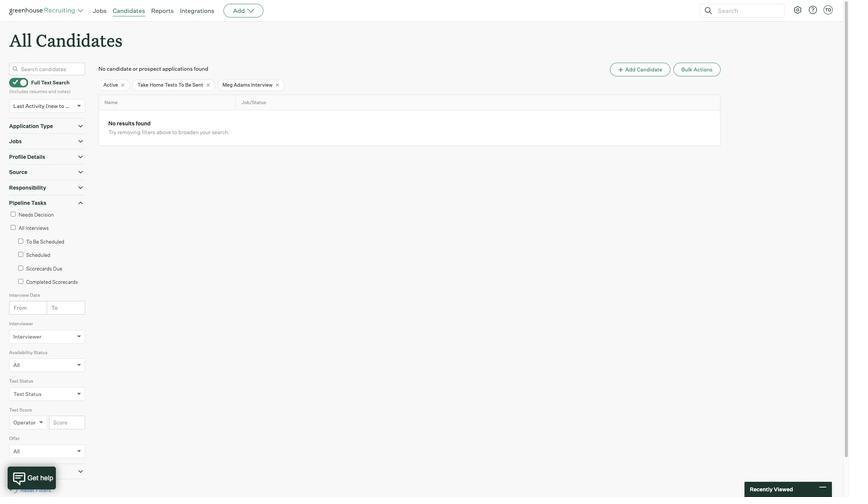 Task type: describe. For each thing, give the bounding box(es) containing it.
all inside availability status element
[[13, 362, 20, 369]]

full
[[31, 79, 40, 86]]

availability status
[[9, 350, 48, 355]]

completed
[[26, 279, 51, 285]]

1 vertical spatial candidates
[[36, 29, 123, 51]]

Scheduled checkbox
[[18, 252, 23, 257]]

removing
[[118, 129, 141, 136]]

education
[[9, 468, 35, 475]]

score
[[19, 407, 32, 413]]

text
[[41, 79, 52, 86]]

completed scorecards
[[26, 279, 78, 285]]

to for to be scheduled
[[26, 239, 32, 245]]

no candidate or prospect applications found
[[98, 65, 208, 72]]

bulk
[[682, 66, 693, 73]]

broaden
[[178, 129, 199, 136]]

your
[[200, 129, 211, 136]]

interview date
[[9, 292, 40, 298]]

results
[[117, 120, 135, 127]]

candidate
[[637, 66, 663, 73]]

recently
[[750, 487, 773, 493]]

All Interviews checkbox
[[11, 225, 16, 230]]

details
[[27, 154, 45, 160]]

reports link
[[151, 7, 174, 14]]

1 vertical spatial interviewer
[[13, 333, 41, 340]]

profile
[[9, 154, 26, 160]]

bulk actions link
[[674, 63, 721, 77]]

full text search (includes resumes and notes)
[[9, 79, 71, 94]]

or
[[133, 65, 138, 72]]

add for add
[[233, 7, 245, 14]]

1 vertical spatial scheduled
[[26, 252, 50, 258]]

to inside no results found try removing filters above to broaden your search.
[[172, 129, 177, 136]]

try
[[108, 129, 116, 136]]

status for all
[[34, 350, 48, 355]]

0 vertical spatial scheduled
[[40, 239, 64, 245]]

0 vertical spatial interview
[[251, 82, 273, 88]]

add button
[[224, 4, 264, 17]]

home
[[150, 82, 164, 88]]

responsibility
[[9, 184, 46, 191]]

needs
[[19, 212, 33, 218]]

(new
[[46, 103, 58, 109]]

integrations
[[180, 7, 215, 14]]

all inside offer element
[[13, 448, 20, 455]]

last
[[13, 103, 24, 109]]

filters
[[36, 487, 51, 494]]

Scorecards Due checkbox
[[18, 266, 23, 271]]

Score number field
[[49, 416, 85, 430]]

availability
[[9, 350, 33, 355]]

tasks
[[31, 200, 46, 206]]

0 vertical spatial interviewer
[[9, 321, 33, 327]]

source
[[9, 169, 27, 175]]

take home tests to be sent
[[137, 82, 203, 88]]

0 horizontal spatial to
[[59, 103, 64, 109]]

Search candidates field
[[9, 63, 85, 75]]

1 horizontal spatial be
[[185, 82, 191, 88]]

all right all interviews option
[[19, 225, 24, 231]]

tests
[[165, 82, 177, 88]]

reset
[[21, 487, 35, 494]]

td
[[826, 7, 832, 13]]

0 vertical spatial jobs
[[93, 7, 107, 14]]

add candidate link
[[610, 63, 671, 77]]

last activity (new to old)
[[13, 103, 75, 109]]

checkmark image
[[13, 80, 18, 85]]

meg adams interview
[[223, 82, 273, 88]]

no for no candidate or prospect applications found
[[98, 65, 106, 72]]

take
[[137, 82, 149, 88]]

and
[[48, 89, 56, 94]]

all interviews
[[19, 225, 49, 231]]

0 horizontal spatial jobs
[[9, 138, 22, 145]]

adams
[[234, 82, 250, 88]]

1 vertical spatial test
[[13, 391, 24, 397]]

offer element
[[9, 435, 85, 464]]

reports
[[151, 7, 174, 14]]

bulk actions
[[682, 66, 713, 73]]

(includes
[[9, 89, 28, 94]]



Task type: vqa. For each thing, say whether or not it's contained in the screenshot.
Site,
no



Task type: locate. For each thing, give the bounding box(es) containing it.
To Be Scheduled checkbox
[[18, 239, 23, 244]]

scorecards due
[[26, 266, 62, 272]]

recently viewed
[[750, 487, 794, 493]]

pipeline tasks
[[9, 200, 46, 206]]

to right to be scheduled option
[[26, 239, 32, 245]]

0 vertical spatial be
[[185, 82, 191, 88]]

search.
[[212, 129, 230, 136]]

add
[[233, 7, 245, 14], [626, 66, 636, 73]]

interviewer down from
[[9, 321, 33, 327]]

interviewer up the availability status
[[13, 333, 41, 340]]

to left old)
[[59, 103, 64, 109]]

scorecards
[[26, 266, 52, 272], [52, 279, 78, 285]]

prospect
[[139, 65, 161, 72]]

interview up job/status
[[251, 82, 273, 88]]

1 horizontal spatial scorecards
[[52, 279, 78, 285]]

viewed
[[774, 487, 794, 493]]

0 vertical spatial test status
[[9, 378, 33, 384]]

found up sent
[[194, 65, 208, 72]]

date
[[30, 292, 40, 298]]

old)
[[65, 103, 75, 109]]

no results found try removing filters above to broaden your search.
[[108, 120, 230, 136]]

no up try
[[108, 120, 116, 127]]

1 vertical spatial no
[[108, 120, 116, 127]]

jobs
[[93, 7, 107, 14], [9, 138, 22, 145]]

2 vertical spatial status
[[25, 391, 42, 397]]

1 vertical spatial status
[[19, 378, 33, 384]]

candidates link
[[113, 7, 145, 14]]

all candidates
[[9, 29, 123, 51]]

decision
[[34, 212, 54, 218]]

2 horizontal spatial to
[[178, 82, 184, 88]]

td button
[[824, 5, 833, 14]]

test
[[9, 378, 18, 384], [13, 391, 24, 397], [9, 407, 18, 413]]

add inside popup button
[[233, 7, 245, 14]]

status for test status
[[19, 378, 33, 384]]

1 horizontal spatial found
[[194, 65, 208, 72]]

0 horizontal spatial no
[[98, 65, 106, 72]]

found inside no results found try removing filters above to broaden your search.
[[136, 120, 151, 127]]

candidates down jobs link
[[36, 29, 123, 51]]

greenhouse recruiting image
[[9, 6, 78, 15]]

no left candidate
[[98, 65, 106, 72]]

1 horizontal spatial add
[[626, 66, 636, 73]]

name
[[105, 100, 118, 105]]

1 vertical spatial found
[[136, 120, 151, 127]]

to down the completed scorecards
[[51, 305, 58, 311]]

search
[[53, 79, 70, 86]]

test status element
[[9, 378, 85, 406]]

test for test status
[[9, 378, 18, 384]]

to for to
[[51, 305, 58, 311]]

1 horizontal spatial to
[[172, 129, 177, 136]]

interviewer element
[[9, 320, 85, 349]]

0 horizontal spatial found
[[136, 120, 151, 127]]

0 vertical spatial status
[[34, 350, 48, 355]]

test for operator
[[9, 407, 18, 413]]

Search text field
[[716, 5, 778, 16]]

Completed Scorecards checkbox
[[18, 279, 23, 284]]

1 horizontal spatial interview
[[251, 82, 273, 88]]

test status up the score at the left of page
[[13, 391, 42, 397]]

above
[[157, 129, 171, 136]]

pipeline
[[9, 200, 30, 206]]

1 vertical spatial scorecards
[[52, 279, 78, 285]]

all down offer
[[13, 448, 20, 455]]

1 horizontal spatial jobs
[[93, 7, 107, 14]]

0 horizontal spatial interview
[[9, 292, 29, 298]]

no inside no results found try removing filters above to broaden your search.
[[108, 120, 116, 127]]

Needs Decision checkbox
[[11, 212, 16, 217]]

0 horizontal spatial scorecards
[[26, 266, 52, 272]]

type
[[40, 123, 53, 129]]

no for no results found try removing filters above to broaden your search.
[[108, 120, 116, 127]]

from
[[14, 305, 27, 311]]

add for add candidate
[[626, 66, 636, 73]]

status
[[34, 350, 48, 355], [19, 378, 33, 384], [25, 391, 42, 397]]

be
[[185, 82, 191, 88], [33, 239, 39, 245]]

scheduled up scorecards due
[[26, 252, 50, 258]]

jobs up profile at the left top
[[9, 138, 22, 145]]

scheduled
[[40, 239, 64, 245], [26, 252, 50, 258]]

due
[[53, 266, 62, 272]]

integrations link
[[180, 7, 215, 14]]

last activity (new to old) option
[[13, 103, 75, 109]]

2 vertical spatial to
[[51, 305, 58, 311]]

test status
[[9, 378, 33, 384], [13, 391, 42, 397]]

no
[[98, 65, 106, 72], [108, 120, 116, 127]]

0 vertical spatial found
[[194, 65, 208, 72]]

interviews
[[26, 225, 49, 231]]

test score
[[9, 407, 32, 413]]

sent
[[192, 82, 203, 88]]

1 vertical spatial add
[[626, 66, 636, 73]]

job/status
[[241, 100, 266, 105]]

0 vertical spatial no
[[98, 65, 106, 72]]

candidate
[[107, 65, 132, 72]]

test status down availability
[[9, 378, 33, 384]]

1 vertical spatial be
[[33, 239, 39, 245]]

all down availability
[[13, 362, 20, 369]]

meg
[[223, 82, 233, 88]]

interviewer
[[9, 321, 33, 327], [13, 333, 41, 340]]

1 horizontal spatial to
[[51, 305, 58, 311]]

to
[[59, 103, 64, 109], [172, 129, 177, 136]]

candidates right jobs link
[[113, 7, 145, 14]]

scorecards down due
[[52, 279, 78, 285]]

application type
[[9, 123, 53, 129]]

0 vertical spatial candidates
[[113, 7, 145, 14]]

to right above
[[172, 129, 177, 136]]

reset filters
[[21, 487, 51, 494]]

found up filters at the top left of the page
[[136, 120, 151, 127]]

application
[[9, 123, 39, 129]]

to be scheduled
[[26, 239, 64, 245]]

operator
[[13, 420, 36, 426]]

0 vertical spatial to
[[59, 103, 64, 109]]

needs decision
[[19, 212, 54, 218]]

add candidate
[[626, 66, 663, 73]]

to right tests
[[178, 82, 184, 88]]

0 vertical spatial scorecards
[[26, 266, 52, 272]]

0 horizontal spatial be
[[33, 239, 39, 245]]

active
[[103, 82, 118, 88]]

status down availability status element
[[19, 378, 33, 384]]

td button
[[823, 4, 835, 16]]

1 vertical spatial jobs
[[9, 138, 22, 145]]

interview up from
[[9, 292, 29, 298]]

activity
[[25, 103, 45, 109]]

1 vertical spatial to
[[26, 239, 32, 245]]

2 vertical spatial test
[[9, 407, 18, 413]]

notes)
[[57, 89, 71, 94]]

status down interviewer element
[[34, 350, 48, 355]]

configure image
[[794, 5, 803, 14]]

filters
[[142, 129, 155, 136]]

0 vertical spatial test
[[9, 378, 18, 384]]

applications
[[162, 65, 193, 72]]

all
[[9, 29, 32, 51], [19, 225, 24, 231], [13, 362, 20, 369], [13, 448, 20, 455]]

found
[[194, 65, 208, 72], [136, 120, 151, 127]]

be left sent
[[185, 82, 191, 88]]

be down interviews
[[33, 239, 39, 245]]

1 vertical spatial test status
[[13, 391, 42, 397]]

scheduled down interviews
[[40, 239, 64, 245]]

profile details
[[9, 154, 45, 160]]

scorecards up completed
[[26, 266, 52, 272]]

1 vertical spatial to
[[172, 129, 177, 136]]

1 vertical spatial interview
[[9, 292, 29, 298]]

0 vertical spatial to
[[178, 82, 184, 88]]

0 vertical spatial add
[[233, 7, 245, 14]]

0 horizontal spatial to
[[26, 239, 32, 245]]

jobs link
[[93, 7, 107, 14]]

offer
[[9, 436, 20, 442]]

actions
[[694, 66, 713, 73]]

all down greenhouse recruiting image
[[9, 29, 32, 51]]

status up the score at the left of page
[[25, 391, 42, 397]]

to
[[178, 82, 184, 88], [26, 239, 32, 245], [51, 305, 58, 311]]

0 horizontal spatial add
[[233, 7, 245, 14]]

resumes
[[29, 89, 47, 94]]

jobs left candidates link
[[93, 7, 107, 14]]

reset filters button
[[9, 483, 55, 497]]

availability status element
[[9, 349, 85, 378]]

1 horizontal spatial no
[[108, 120, 116, 127]]



